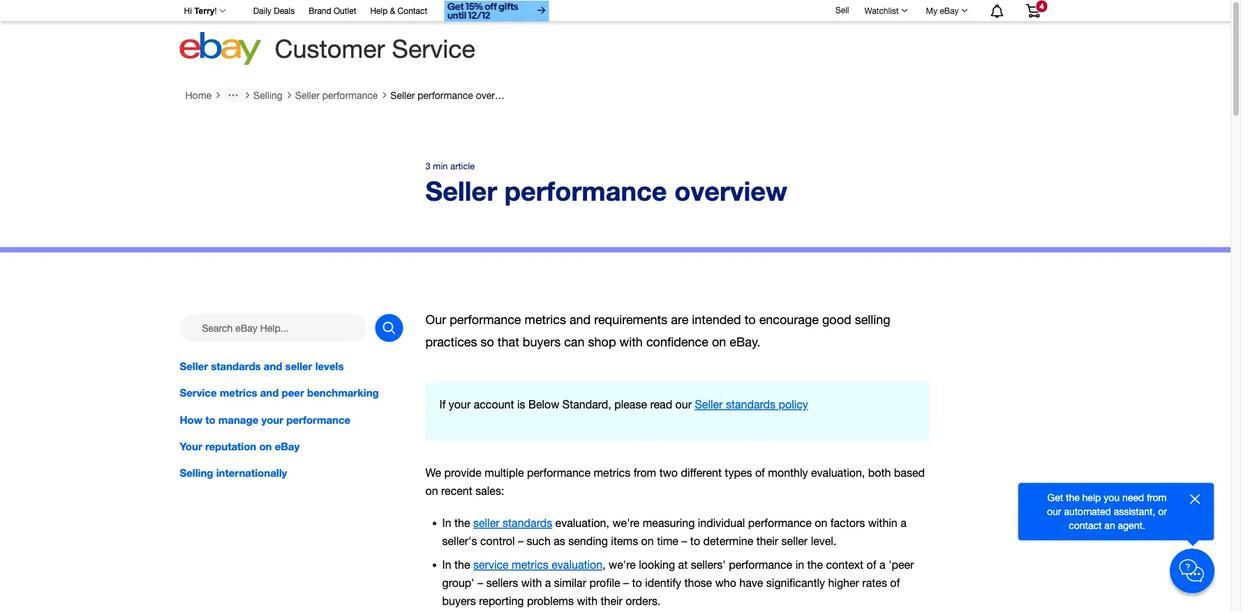 Task type: describe. For each thing, give the bounding box(es) containing it.
get the help you need from our automated assistant, or contact an agent. tooltip
[[1041, 491, 1173, 533]]

Search eBay Help... text field
[[180, 315, 367, 343]]

seller performance overview main content
[[0, 81, 1231, 613]]

identify
[[645, 577, 681, 590]]

in for in the service metrics evaluation
[[442, 559, 451, 572]]

customer service
[[275, 34, 475, 63]]

shop
[[588, 335, 616, 350]]

selling internationally
[[180, 467, 287, 479]]

manage
[[218, 414, 258, 426]]

hi
[[184, 6, 192, 16]]

account
[[474, 398, 514, 411]]

selling link
[[253, 89, 283, 101]]

sales:
[[476, 485, 504, 498]]

to inside evaluation, we're measuring individual performance on factors within a seller's control – such as sending items on time – to determine their seller level.
[[690, 535, 700, 548]]

confidence
[[646, 335, 708, 350]]

and for benchmarking
[[260, 387, 279, 400]]

levels
[[315, 361, 344, 373]]

encourage
[[759, 313, 819, 328]]

1 horizontal spatial your
[[449, 398, 471, 411]]

– right time
[[682, 535, 687, 548]]

two
[[659, 467, 678, 480]]

selling internationally link
[[180, 466, 403, 481]]

1 vertical spatial a
[[880, 559, 886, 572]]

how
[[180, 414, 202, 426]]

article
[[450, 161, 475, 172]]

who
[[715, 577, 736, 590]]

overview inside 3 min article seller performance overview
[[674, 175, 787, 207]]

based
[[894, 467, 925, 480]]

our inside seller performance overview main content
[[675, 398, 692, 411]]

get an extra 15% off image
[[444, 1, 549, 22]]

sellers
[[486, 577, 518, 590]]

metrics inside we provide multiple performance metrics from two different types of monthly evaluation, both based on recent sales:
[[594, 467, 631, 480]]

help
[[370, 6, 388, 16]]

sending
[[568, 535, 608, 548]]

outlet
[[334, 6, 356, 16]]

1 vertical spatial seller
[[473, 517, 500, 530]]

evaluation, inside evaluation, we're measuring individual performance on factors within a seller's control – such as sending items on time – to determine their seller level.
[[555, 517, 609, 530]]

types
[[725, 467, 752, 480]]

that
[[498, 335, 519, 350]]

performance inside 3 min article seller performance overview
[[505, 175, 667, 207]]

service inside customer service banner
[[392, 34, 475, 63]]

an
[[1105, 520, 1115, 532]]

get the help you need from our automated assistant, or contact an agent.
[[1047, 492, 1167, 532]]

or
[[1158, 506, 1167, 518]]

your reputation on ebay
[[180, 440, 300, 453]]

need
[[1122, 492, 1144, 504]]

ebay inside "link"
[[940, 6, 959, 15]]

service metrics evaluation link
[[473, 559, 603, 572]]

selling for selling link
[[253, 89, 283, 101]]

3 min article seller performance overview
[[425, 161, 787, 207]]

monthly
[[768, 467, 808, 480]]

is
[[517, 398, 525, 411]]

practices
[[425, 335, 477, 350]]

and inside our performance metrics and requirements are intended to encourage good selling practices so that buyers can shop with confidence on ebay.
[[570, 313, 591, 328]]

different
[[681, 467, 722, 480]]

recent
[[441, 485, 472, 498]]

2 vertical spatial with
[[577, 595, 598, 608]]

help
[[1082, 492, 1101, 504]]

their inside evaluation, we're measuring individual performance on factors within a seller's control – such as sending items on time – to determine their seller level.
[[757, 535, 778, 548]]

home link
[[185, 89, 212, 101]]

items
[[611, 535, 638, 548]]

seller inside 3 min article seller performance overview
[[425, 175, 497, 207]]

to inside our performance metrics and requirements are intended to encourage good selling practices so that buyers can shop with confidence on ebay.
[[745, 313, 756, 328]]

peer
[[282, 387, 304, 400]]

as
[[554, 535, 565, 548]]

on inside our performance metrics and requirements are intended to encourage good selling practices so that buyers can shop with confidence on ebay.
[[712, 335, 726, 350]]

get
[[1048, 492, 1063, 504]]

intended
[[692, 313, 741, 328]]

internationally
[[216, 467, 287, 479]]

below
[[528, 398, 559, 411]]

in the service metrics evaluation
[[442, 559, 603, 572]]

those
[[684, 577, 712, 590]]

brand outlet
[[309, 6, 356, 16]]

our inside get the help you need from our automated assistant, or contact an agent.
[[1047, 506, 1061, 518]]

factors
[[831, 517, 865, 530]]

their inside , we're looking at sellers' performance in the context of a 'peer group' – sellers with a similar profile – to identify those who have significantly higher rates of buyers reporting problems with their orders.
[[601, 595, 623, 608]]

home
[[185, 89, 212, 101]]

seller performance link
[[295, 89, 378, 101]]

in
[[796, 559, 804, 572]]

and for levels
[[264, 361, 282, 373]]

read
[[650, 398, 672, 411]]

on inside we provide multiple performance metrics from two different types of monthly evaluation, both based on recent sales:
[[425, 485, 438, 498]]

!
[[215, 6, 217, 16]]

1 vertical spatial standards
[[726, 398, 776, 411]]

requirements
[[594, 313, 668, 328]]

customer
[[275, 34, 385, 63]]

significantly
[[766, 577, 825, 590]]

account navigation
[[176, 0, 1051, 23]]

group'
[[442, 577, 475, 590]]

seller standards and seller levels link
[[180, 359, 403, 375]]

can
[[564, 335, 585, 350]]

we're for evaluation,
[[613, 517, 640, 530]]

profile
[[590, 577, 620, 590]]

evaluation, inside we provide multiple performance metrics from two different types of monthly evaluation, both based on recent sales:
[[811, 467, 865, 480]]

ebay inside seller performance overview main content
[[275, 440, 300, 453]]

daily
[[253, 6, 271, 16]]

seller standards policy link
[[695, 398, 808, 411]]

service inside "service metrics and peer benchmarking" link
[[180, 387, 217, 400]]

1 horizontal spatial standards
[[503, 517, 552, 530]]

such
[[527, 535, 551, 548]]

on inside your reputation on ebay link
[[259, 440, 272, 453]]

the for help
[[1066, 492, 1080, 504]]

selling for selling internationally
[[180, 467, 213, 479]]

0 vertical spatial overview
[[476, 89, 515, 101]]

similar
[[554, 577, 586, 590]]



Task type: vqa. For each thing, say whether or not it's contained in the screenshot.
mo
no



Task type: locate. For each thing, give the bounding box(es) containing it.
from up the or
[[1147, 492, 1167, 504]]

your right if
[[449, 398, 471, 411]]

buyers inside , we're looking at sellers' performance in the context of a 'peer group' – sellers with a similar profile – to identify those who have significantly higher rates of buyers reporting problems with their orders.
[[442, 595, 476, 608]]

0 vertical spatial evaluation,
[[811, 467, 865, 480]]

the for seller
[[454, 517, 470, 530]]

of for monthly
[[755, 467, 765, 480]]

sellers'
[[691, 559, 726, 572]]

min
[[433, 161, 448, 172]]

buyers down group'
[[442, 595, 476, 608]]

level.
[[811, 535, 837, 548]]

seller standards link
[[473, 517, 552, 530]]

standards left the policy
[[726, 398, 776, 411]]

on down the "intended"
[[712, 335, 726, 350]]

of right types
[[755, 467, 765, 480]]

watchlist link
[[857, 2, 914, 19]]

standards up such
[[503, 517, 552, 530]]

if
[[439, 398, 446, 411]]

1 vertical spatial your
[[261, 414, 283, 426]]

in the seller standards
[[442, 517, 552, 530]]

seller's
[[442, 535, 477, 548]]

a right within
[[901, 517, 907, 530]]

our down get
[[1047, 506, 1061, 518]]

to right how
[[205, 414, 215, 426]]

1 vertical spatial overview
[[674, 175, 787, 207]]

2 horizontal spatial with
[[620, 335, 643, 350]]

my ebay
[[926, 6, 959, 15]]

sell link
[[829, 5, 855, 15]]

agent.
[[1118, 520, 1145, 532]]

at
[[678, 559, 688, 572]]

you
[[1104, 492, 1120, 504]]

their right determine
[[757, 535, 778, 548]]

seller for seller performance
[[295, 89, 320, 101]]

0 vertical spatial their
[[757, 535, 778, 548]]

1 vertical spatial selling
[[180, 467, 213, 479]]

1 vertical spatial service
[[180, 387, 217, 400]]

1 vertical spatial their
[[601, 595, 623, 608]]

2 vertical spatial seller
[[782, 535, 808, 548]]

in up group'
[[442, 559, 451, 572]]

ebay right my
[[940, 6, 959, 15]]

0 vertical spatial from
[[634, 467, 656, 480]]

on up level.
[[815, 517, 827, 530]]

0 horizontal spatial of
[[755, 467, 765, 480]]

0 horizontal spatial their
[[601, 595, 623, 608]]

'peer
[[889, 559, 914, 572]]

to up orders.
[[632, 577, 642, 590]]

selling down your
[[180, 467, 213, 479]]

brand
[[309, 6, 331, 16]]

0 horizontal spatial your
[[261, 414, 283, 426]]

standards up service metrics and peer benchmarking
[[211, 361, 261, 373]]

multiple
[[485, 467, 524, 480]]

and left peer
[[260, 387, 279, 400]]

seller performance overview link
[[390, 89, 515, 101]]

1 vertical spatial our
[[1047, 506, 1061, 518]]

&
[[390, 6, 395, 16]]

0 vertical spatial your
[[449, 398, 471, 411]]

0 vertical spatial with
[[620, 335, 643, 350]]

good
[[822, 313, 851, 328]]

reporting
[[479, 595, 524, 608]]

1 horizontal spatial seller
[[473, 517, 500, 530]]

on left time
[[641, 535, 654, 548]]

rates
[[862, 577, 887, 590]]

are
[[671, 313, 689, 328]]

service up how
[[180, 387, 217, 400]]

1 vertical spatial buyers
[[442, 595, 476, 608]]

1 horizontal spatial our
[[1047, 506, 1061, 518]]

1 vertical spatial from
[[1147, 492, 1167, 504]]

our right read
[[675, 398, 692, 411]]

my ebay link
[[918, 2, 974, 19]]

metrics up can
[[525, 313, 566, 328]]

metrics inside our performance metrics and requirements are intended to encourage good selling practices so that buyers can shop with confidence on ebay.
[[525, 313, 566, 328]]

on down how to manage your performance
[[259, 440, 272, 453]]

terry
[[194, 6, 215, 16]]

from left two
[[634, 467, 656, 480]]

0 vertical spatial a
[[901, 517, 907, 530]]

performance
[[322, 89, 378, 101], [418, 89, 473, 101], [505, 175, 667, 207], [450, 313, 521, 328], [286, 414, 351, 426], [527, 467, 591, 480], [748, 517, 812, 530], [729, 559, 792, 572]]

2 horizontal spatial seller
[[782, 535, 808, 548]]

on down 'we'
[[425, 485, 438, 498]]

the up seller's
[[454, 517, 470, 530]]

0 vertical spatial seller
[[285, 361, 312, 373]]

daily deals
[[253, 6, 295, 16]]

2 vertical spatial of
[[890, 577, 900, 590]]

and
[[570, 313, 591, 328], [264, 361, 282, 373], [260, 387, 279, 400]]

1 horizontal spatial overview
[[674, 175, 787, 207]]

performance inside we provide multiple performance metrics from two different types of monthly evaluation, both based on recent sales:
[[527, 467, 591, 480]]

1 horizontal spatial a
[[880, 559, 886, 572]]

– right profile
[[623, 577, 629, 590]]

automated
[[1064, 506, 1111, 518]]

1 horizontal spatial selling
[[253, 89, 283, 101]]

to inside , we're looking at sellers' performance in the context of a 'peer group' – sellers with a similar profile – to identify those who have significantly higher rates of buyers reporting problems with their orders.
[[632, 577, 642, 590]]

0 horizontal spatial standards
[[211, 361, 261, 373]]

your down service metrics and peer benchmarking
[[261, 414, 283, 426]]

of
[[755, 467, 765, 480], [867, 559, 876, 572], [890, 577, 900, 590]]

1 horizontal spatial with
[[577, 595, 598, 608]]

1 in from the top
[[442, 517, 451, 530]]

0 vertical spatial ebay
[[940, 6, 959, 15]]

individual
[[698, 517, 745, 530]]

metrics down such
[[512, 559, 549, 572]]

customer service banner
[[176, 0, 1051, 70]]

0 horizontal spatial with
[[521, 577, 542, 590]]

seller down "article"
[[425, 175, 497, 207]]

service metrics and peer benchmarking
[[180, 387, 379, 400]]

their
[[757, 535, 778, 548], [601, 595, 623, 608]]

seller
[[295, 89, 320, 101], [390, 89, 415, 101], [425, 175, 497, 207], [180, 361, 208, 373], [695, 398, 723, 411]]

brand outlet link
[[309, 4, 356, 19]]

service down contact in the top of the page
[[392, 34, 475, 63]]

4
[[1040, 2, 1044, 10]]

the right get
[[1066, 492, 1080, 504]]

seller performance
[[295, 89, 378, 101]]

and up can
[[570, 313, 591, 328]]

selling left seller performance
[[253, 89, 283, 101]]

seller up how
[[180, 361, 208, 373]]

seller up 'control'
[[473, 517, 500, 530]]

to up 'ebay.'
[[745, 313, 756, 328]]

please
[[614, 398, 647, 411]]

your
[[449, 398, 471, 411], [261, 414, 283, 426]]

0 vertical spatial standards
[[211, 361, 261, 373]]

we provide multiple performance metrics from two different types of monthly evaluation, both based on recent sales:
[[425, 467, 925, 498]]

seller standards and seller levels
[[180, 361, 344, 373]]

of up the rates
[[867, 559, 876, 572]]

evaluation, left both
[[811, 467, 865, 480]]

1 vertical spatial evaluation,
[[555, 517, 609, 530]]

we're inside , we're looking at sellers' performance in the context of a 'peer group' – sellers with a similar profile – to identify those who have significantly higher rates of buyers reporting problems with their orders.
[[609, 559, 636, 572]]

0 vertical spatial our
[[675, 398, 692, 411]]

we're for ,
[[609, 559, 636, 572]]

seller right selling link
[[295, 89, 320, 101]]

performance inside our performance metrics and requirements are intended to encourage good selling practices so that buyers can shop with confidence on ebay.
[[450, 313, 521, 328]]

selling
[[855, 313, 891, 328]]

0 vertical spatial selling
[[253, 89, 283, 101]]

the up group'
[[454, 559, 470, 572]]

context
[[826, 559, 864, 572]]

performance inside evaluation, we're measuring individual performance on factors within a seller's control – such as sending items on time – to determine their seller level.
[[748, 517, 812, 530]]

buyers left can
[[523, 335, 561, 350]]

with down requirements
[[620, 335, 643, 350]]

0 vertical spatial in
[[442, 517, 451, 530]]

seller for seller performance overview
[[390, 89, 415, 101]]

metrics left two
[[594, 467, 631, 480]]

our
[[425, 313, 446, 328]]

seller up peer
[[285, 361, 312, 373]]

– left such
[[518, 535, 524, 548]]

0 horizontal spatial selling
[[180, 467, 213, 479]]

your reputation on ebay link
[[180, 439, 403, 454]]

2 vertical spatial a
[[545, 577, 551, 590]]

1 horizontal spatial buyers
[[523, 335, 561, 350]]

a left 'peer
[[880, 559, 886, 572]]

control
[[480, 535, 515, 548]]

selling
[[253, 89, 283, 101], [180, 467, 213, 479]]

1 horizontal spatial from
[[1147, 492, 1167, 504]]

,
[[603, 559, 606, 572]]

help & contact link
[[370, 4, 427, 19]]

performance inside , we're looking at sellers' performance in the context of a 'peer group' – sellers with a similar profile – to identify those who have significantly higher rates of buyers reporting problems with their orders.
[[729, 559, 792, 572]]

with
[[620, 335, 643, 350], [521, 577, 542, 590], [577, 595, 598, 608]]

ebay down how to manage your performance link
[[275, 440, 300, 453]]

1 vertical spatial we're
[[609, 559, 636, 572]]

a inside evaluation, we're measuring individual performance on factors within a seller's control – such as sending items on time – to determine their seller level.
[[901, 517, 907, 530]]

reputation
[[205, 440, 256, 453]]

1 vertical spatial in
[[442, 559, 451, 572]]

0 vertical spatial and
[[570, 313, 591, 328]]

0 horizontal spatial overview
[[476, 89, 515, 101]]

higher
[[828, 577, 859, 590]]

2 vertical spatial standards
[[503, 517, 552, 530]]

4 link
[[1017, 0, 1049, 20]]

deals
[[274, 6, 295, 16]]

a up problems
[[545, 577, 551, 590]]

2 vertical spatial and
[[260, 387, 279, 400]]

seller right read
[[695, 398, 723, 411]]

seller up in
[[782, 535, 808, 548]]

1 vertical spatial with
[[521, 577, 542, 590]]

0 horizontal spatial buyers
[[442, 595, 476, 608]]

0 horizontal spatial seller
[[285, 361, 312, 373]]

metrics up manage
[[220, 387, 257, 400]]

if your account is below standard, please read our seller standards policy
[[439, 398, 808, 411]]

the for service
[[454, 559, 470, 572]]

2 horizontal spatial of
[[890, 577, 900, 590]]

from inside we provide multiple performance metrics from two different types of monthly evaluation, both based on recent sales:
[[634, 467, 656, 480]]

provide
[[444, 467, 482, 480]]

watchlist
[[865, 6, 899, 15]]

in for in the seller standards
[[442, 517, 451, 530]]

in up seller's
[[442, 517, 451, 530]]

0 vertical spatial service
[[392, 34, 475, 63]]

0 vertical spatial we're
[[613, 517, 640, 530]]

both
[[868, 467, 891, 480]]

2 horizontal spatial a
[[901, 517, 907, 530]]

0 horizontal spatial service
[[180, 387, 217, 400]]

of down 'peer
[[890, 577, 900, 590]]

2 in from the top
[[442, 559, 451, 572]]

from for need
[[1147, 492, 1167, 504]]

determine
[[703, 535, 753, 548]]

overview
[[476, 89, 515, 101], [674, 175, 787, 207]]

standard,
[[563, 398, 611, 411]]

the right in
[[807, 559, 823, 572]]

on
[[712, 335, 726, 350], [259, 440, 272, 453], [425, 485, 438, 498], [815, 517, 827, 530], [641, 535, 654, 548]]

1 horizontal spatial of
[[867, 559, 876, 572]]

of for a
[[867, 559, 876, 572]]

of inside we provide multiple performance metrics from two different types of monthly evaluation, both based on recent sales:
[[755, 467, 765, 480]]

looking
[[639, 559, 675, 572]]

help & contact
[[370, 6, 427, 16]]

3
[[425, 161, 431, 172]]

1 vertical spatial and
[[264, 361, 282, 373]]

1 vertical spatial ebay
[[275, 440, 300, 453]]

we
[[425, 467, 441, 480]]

0 vertical spatial buyers
[[523, 335, 561, 350]]

with down service metrics evaluation 'link'
[[521, 577, 542, 590]]

with down similar
[[577, 595, 598, 608]]

2 horizontal spatial standards
[[726, 398, 776, 411]]

– down service
[[478, 577, 483, 590]]

with inside our performance metrics and requirements are intended to encourage good selling practices so that buyers can shop with confidence on ebay.
[[620, 335, 643, 350]]

seller inside evaluation, we're measuring individual performance on factors within a seller's control – such as sending items on time – to determine their seller level.
[[782, 535, 808, 548]]

we're up items
[[613, 517, 640, 530]]

1 horizontal spatial service
[[392, 34, 475, 63]]

buyers
[[523, 335, 561, 350], [442, 595, 476, 608]]

ebay
[[940, 6, 959, 15], [275, 440, 300, 453]]

seller down the customer service
[[390, 89, 415, 101]]

contact
[[398, 6, 427, 16]]

and up service metrics and peer benchmarking
[[264, 361, 282, 373]]

from inside get the help you need from our automated assistant, or contact an agent.
[[1147, 492, 1167, 504]]

0 horizontal spatial a
[[545, 577, 551, 590]]

seller for seller standards and seller levels
[[180, 361, 208, 373]]

1 horizontal spatial evaluation,
[[811, 467, 865, 480]]

1 horizontal spatial their
[[757, 535, 778, 548]]

the inside , we're looking at sellers' performance in the context of a 'peer group' – sellers with a similar profile – to identify those who have significantly higher rates of buyers reporting problems with their orders.
[[807, 559, 823, 572]]

to up 'sellers''
[[690, 535, 700, 548]]

orders.
[[626, 595, 661, 608]]

0 horizontal spatial ebay
[[275, 440, 300, 453]]

their down profile
[[601, 595, 623, 608]]

buyers inside our performance metrics and requirements are intended to encourage good selling practices so that buyers can shop with confidence on ebay.
[[523, 335, 561, 350]]

how to manage your performance link
[[180, 412, 403, 428]]

0 horizontal spatial our
[[675, 398, 692, 411]]

0 vertical spatial of
[[755, 467, 765, 480]]

we're inside evaluation, we're measuring individual performance on factors within a seller's control – such as sending items on time – to determine their seller level.
[[613, 517, 640, 530]]

evaluation, up sending
[[555, 517, 609, 530]]

a
[[901, 517, 907, 530], [880, 559, 886, 572], [545, 577, 551, 590]]

1 vertical spatial of
[[867, 559, 876, 572]]

0 horizontal spatial evaluation,
[[555, 517, 609, 530]]

0 horizontal spatial from
[[634, 467, 656, 480]]

from for metrics
[[634, 467, 656, 480]]

our
[[675, 398, 692, 411], [1047, 506, 1061, 518]]

your
[[180, 440, 202, 453]]

we're right ,
[[609, 559, 636, 572]]

1 horizontal spatial ebay
[[940, 6, 959, 15]]

have
[[739, 577, 763, 590]]

the inside get the help you need from our automated assistant, or contact an agent.
[[1066, 492, 1080, 504]]



